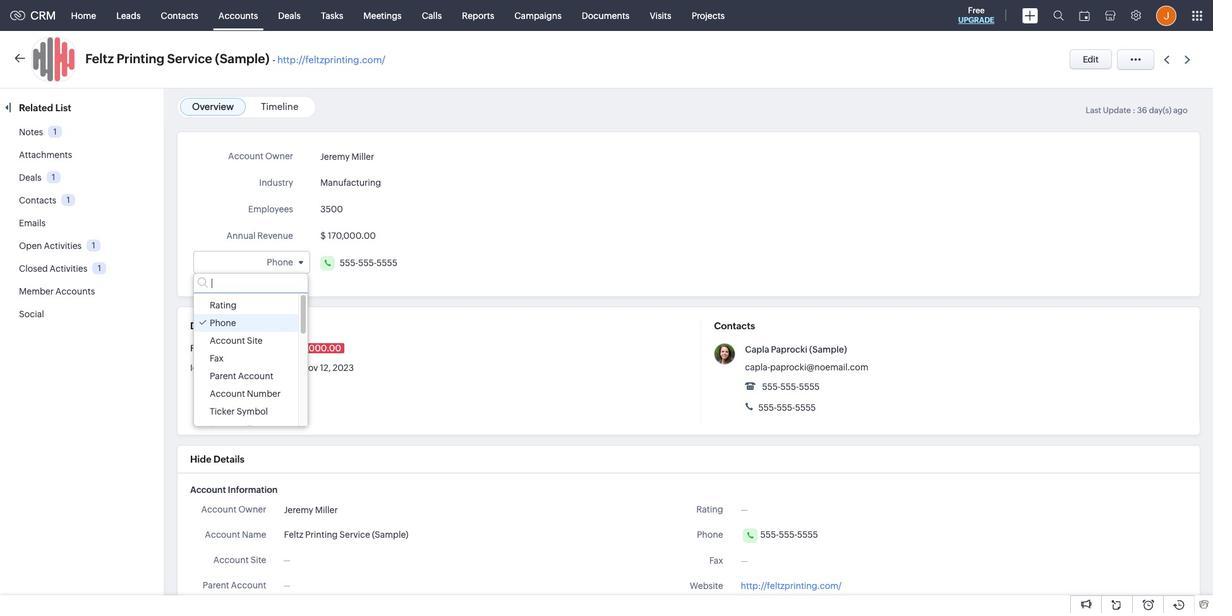 Task type: vqa. For each thing, say whether or not it's contained in the screenshot.
(America/Los_Angeles)
no



Task type: describe. For each thing, give the bounding box(es) containing it.
1 for closed activities
[[98, 263, 101, 273]]

annual revenue
[[227, 231, 293, 241]]

1 vertical spatial contacts
[[19, 195, 56, 205]]

projects link
[[682, 0, 735, 31]]

open activities
[[19, 241, 82, 251]]

0 vertical spatial parent
[[210, 371, 236, 381]]

capla
[[745, 345, 770, 355]]

create menu image
[[1023, 8, 1039, 23]]

capla paprocki (sample) link
[[745, 345, 847, 355]]

tree containing rating
[[194, 293, 308, 438]]

account down hide
[[190, 485, 226, 495]]

feltz for feltz printing service
[[190, 343, 210, 353]]

feltz printing service (sample)
[[284, 530, 409, 540]]

decision
[[224, 363, 259, 373]]

attachments link
[[19, 150, 72, 160]]

ticker symbol
[[210, 406, 268, 417]]

ticker
[[210, 406, 235, 417]]

paprocki@noemail.com
[[771, 362, 869, 372]]

feltz for feltz printing service (sample) - http://feltzprinting.com/
[[85, 51, 114, 66]]

leads
[[116, 10, 141, 21]]

nov
[[302, 363, 318, 373]]

12,
[[320, 363, 331, 373]]

number
[[247, 389, 281, 399]]

social
[[19, 309, 44, 319]]

meetings
[[364, 10, 402, 21]]

attachments
[[19, 150, 72, 160]]

paprocki
[[771, 345, 808, 355]]

1 horizontal spatial deals link
[[268, 0, 311, 31]]

service for feltz printing service (sample) - http://feltzprinting.com/
[[167, 51, 212, 66]]

0 vertical spatial http://feltzprinting.com/ link
[[277, 54, 386, 65]]

name
[[242, 530, 266, 540]]

overview
[[192, 101, 234, 112]]

related list
[[19, 102, 73, 113]]

create menu element
[[1015, 0, 1046, 31]]

manufacturing
[[320, 178, 381, 188]]

activities for open activities
[[44, 241, 82, 251]]

closed activities link
[[19, 264, 87, 274]]

owner for industry
[[265, 151, 293, 161]]

0 horizontal spatial deals
[[19, 173, 41, 183]]

notes
[[19, 127, 43, 137]]

capla-paprocki@noemail.com
[[745, 362, 869, 372]]

account up ticker
[[210, 389, 245, 399]]

details
[[214, 454, 245, 465]]

$  170,000.00
[[320, 231, 376, 241]]

campaigns
[[515, 10, 562, 21]]

1 vertical spatial phone
[[210, 318, 236, 328]]

open activities link
[[19, 241, 82, 251]]

home link
[[61, 0, 106, 31]]

nov 12, 2023
[[302, 363, 354, 373]]

edit
[[1083, 54, 1099, 64]]

member accounts link
[[19, 286, 95, 296]]

social link
[[19, 309, 44, 319]]

service for feltz printing service
[[246, 343, 278, 353]]

account down account name
[[214, 555, 249, 565]]

ago
[[1174, 106, 1188, 115]]

account name
[[205, 530, 266, 540]]

2 horizontal spatial phone
[[697, 530, 724, 540]]

0 vertical spatial contacts link
[[151, 0, 208, 31]]

member
[[19, 286, 54, 296]]

free
[[969, 6, 985, 15]]

miller for manufacturing
[[352, 152, 374, 162]]

account up number
[[238, 371, 273, 381]]

last
[[1086, 106, 1102, 115]]

projects
[[692, 10, 725, 21]]

day(s)
[[1149, 106, 1172, 115]]

printing for feltz printing service
[[211, 343, 245, 353]]

site inside tree
[[247, 336, 263, 346]]

activities for closed activities
[[50, 264, 87, 274]]

tasks
[[321, 10, 343, 21]]

update
[[1104, 106, 1132, 115]]

identify decision makers
[[190, 363, 292, 373]]

documents
[[582, 10, 630, 21]]

0 horizontal spatial deals link
[[19, 173, 41, 183]]

previous record image
[[1164, 55, 1170, 64]]

hide details link
[[190, 454, 245, 465]]

emails link
[[19, 218, 46, 228]]

1 vertical spatial parent account
[[203, 580, 266, 590]]

overview link
[[192, 101, 234, 112]]

campaigns link
[[505, 0, 572, 31]]

account down name
[[231, 580, 266, 590]]

annual
[[227, 231, 256, 241]]

0 vertical spatial accounts
[[219, 10, 258, 21]]

feltz printing service
[[190, 343, 279, 353]]

makers
[[261, 363, 291, 373]]

1 for contacts
[[67, 195, 70, 205]]

visits link
[[640, 0, 682, 31]]

hide
[[190, 454, 212, 465]]

home
[[71, 10, 96, 21]]

calls
[[422, 10, 442, 21]]

hide details
[[190, 454, 245, 465]]

accounts link
[[208, 0, 268, 31]]

reports
[[462, 10, 494, 21]]

http://feltzprinting.com/ inside feltz printing service (sample) - http://feltzprinting.com/
[[277, 54, 386, 65]]

account left name
[[205, 530, 240, 540]]

industry
[[259, 178, 293, 188]]

capla-paprocki@noemail.com link
[[745, 362, 869, 372]]

identify
[[190, 363, 222, 373]]

service for feltz printing service (sample)
[[340, 530, 370, 540]]

feltz for feltz printing service (sample)
[[284, 530, 304, 540]]

timeline link
[[261, 101, 299, 112]]

edit button
[[1070, 49, 1113, 70]]



Task type: locate. For each thing, give the bounding box(es) containing it.
0 horizontal spatial service
[[167, 51, 212, 66]]

account owner for account name
[[201, 504, 266, 515]]

0 vertical spatial $
[[320, 231, 326, 241]]

account type
[[210, 424, 267, 434]]

documents link
[[572, 0, 640, 31]]

feltz printing service link
[[190, 343, 279, 353]]

account
[[228, 151, 264, 161], [210, 336, 245, 346], [238, 371, 273, 381], [210, 389, 245, 399], [210, 424, 245, 434], [190, 485, 226, 495], [201, 504, 237, 515], [205, 530, 240, 540], [214, 555, 249, 565], [231, 580, 266, 590]]

visits
[[650, 10, 672, 21]]

170,000.00
[[328, 231, 376, 241]]

parent account down account name
[[203, 580, 266, 590]]

1 vertical spatial activities
[[50, 264, 87, 274]]

jeremy miller for feltz printing service (sample)
[[284, 505, 338, 515]]

Phone field
[[193, 251, 310, 274]]

0 vertical spatial parent account
[[210, 371, 273, 381]]

website
[[690, 581, 724, 591]]

1 horizontal spatial http://feltzprinting.com/
[[741, 581, 842, 591]]

free upgrade
[[959, 6, 995, 25]]

account owner up industry at the left top of page
[[228, 151, 293, 161]]

0 horizontal spatial rating
[[210, 300, 237, 310]]

meetings link
[[354, 0, 412, 31]]

0 horizontal spatial printing
[[117, 51, 164, 66]]

0 vertical spatial http://feltzprinting.com/
[[277, 54, 386, 65]]

1 vertical spatial $
[[289, 343, 294, 353]]

1 horizontal spatial (sample)
[[372, 530, 409, 540]]

contacts link up emails
[[19, 195, 56, 205]]

accounts
[[219, 10, 258, 21], [55, 286, 95, 296]]

0 horizontal spatial contacts link
[[19, 195, 56, 205]]

36
[[1138, 106, 1148, 115]]

list
[[55, 102, 71, 113]]

1
[[53, 127, 57, 136], [52, 172, 55, 182], [67, 195, 70, 205], [92, 241, 95, 250], [98, 263, 101, 273]]

1 horizontal spatial feltz
[[190, 343, 210, 353]]

miller
[[352, 152, 374, 162], [315, 505, 338, 515]]

deals link down the "attachments"
[[19, 173, 41, 183]]

0 vertical spatial rating
[[210, 300, 237, 310]]

1 for open activities
[[92, 241, 95, 250]]

-
[[273, 54, 275, 65]]

miller up feltz printing service (sample)
[[315, 505, 338, 515]]

1 vertical spatial (sample)
[[810, 345, 847, 355]]

0 horizontal spatial (sample)
[[215, 51, 270, 66]]

account site up 'identify decision makers'
[[210, 336, 263, 346]]

contacts up emails
[[19, 195, 56, 205]]

0 horizontal spatial miller
[[315, 505, 338, 515]]

phone down revenue
[[267, 257, 293, 267]]

1 horizontal spatial $
[[320, 231, 326, 241]]

open
[[19, 241, 42, 251]]

1 vertical spatial deals link
[[19, 173, 41, 183]]

activities
[[44, 241, 82, 251], [50, 264, 87, 274]]

contacts link right the leads
[[151, 0, 208, 31]]

2 horizontal spatial service
[[340, 530, 370, 540]]

1 vertical spatial jeremy
[[284, 505, 313, 515]]

account site down account name
[[214, 555, 266, 565]]

1 horizontal spatial contacts
[[161, 10, 198, 21]]

2 vertical spatial phone
[[697, 530, 724, 540]]

activities up member accounts link at top
[[50, 264, 87, 274]]

type
[[247, 424, 267, 434]]

closed activities
[[19, 264, 87, 274]]

feltz up identify
[[190, 343, 210, 353]]

jeremy for manufacturing
[[320, 152, 350, 162]]

1 vertical spatial feltz
[[190, 343, 210, 353]]

parent up account number
[[210, 371, 236, 381]]

0 vertical spatial service
[[167, 51, 212, 66]]

1 for deals
[[52, 172, 55, 182]]

:
[[1133, 106, 1136, 115]]

account down account information
[[201, 504, 237, 515]]

site down name
[[251, 555, 266, 565]]

555-555-5555
[[340, 258, 398, 268], [761, 382, 820, 392], [757, 403, 816, 413], [761, 530, 818, 540]]

1 horizontal spatial rating
[[697, 504, 724, 515]]

0 vertical spatial printing
[[117, 51, 164, 66]]

http://feltzprinting.com/ link
[[277, 54, 386, 65], [741, 581, 842, 591]]

1 vertical spatial fax
[[710, 556, 724, 566]]

printing for feltz printing service (sample)
[[305, 530, 338, 540]]

0 vertical spatial (sample)
[[215, 51, 270, 66]]

site up decision
[[247, 336, 263, 346]]

contacts up "capla"
[[714, 320, 755, 331]]

last update : 36 day(s) ago
[[1086, 106, 1188, 115]]

(sample)
[[215, 51, 270, 66], [810, 345, 847, 355], [372, 530, 409, 540]]

phone inside field
[[267, 257, 293, 267]]

member accounts
[[19, 286, 95, 296]]

account down ticker
[[210, 424, 245, 434]]

employees
[[248, 204, 293, 214]]

profile image
[[1157, 5, 1177, 26]]

contacts link
[[151, 0, 208, 31], [19, 195, 56, 205]]

0 horizontal spatial phone
[[210, 318, 236, 328]]

1 horizontal spatial deals
[[190, 320, 215, 331]]

deals up feltz printing service on the bottom left of page
[[190, 320, 215, 331]]

0 vertical spatial deals link
[[268, 0, 311, 31]]

1 horizontal spatial printing
[[211, 343, 245, 353]]

1 horizontal spatial miller
[[352, 152, 374, 162]]

account site
[[210, 336, 263, 346], [214, 555, 266, 565]]

1 vertical spatial account owner
[[201, 504, 266, 515]]

1 vertical spatial deals
[[19, 173, 41, 183]]

1 vertical spatial account site
[[214, 555, 266, 565]]

site
[[247, 336, 263, 346], [251, 555, 266, 565]]

jeremy up manufacturing
[[320, 152, 350, 162]]

jeremy miller up feltz printing service (sample)
[[284, 505, 338, 515]]

(sample) for feltz printing service (sample)
[[372, 530, 409, 540]]

1 horizontal spatial contacts link
[[151, 0, 208, 31]]

$ up makers
[[289, 343, 294, 353]]

None search field
[[194, 274, 308, 293]]

0 horizontal spatial http://feltzprinting.com/
[[277, 54, 386, 65]]

0 horizontal spatial $
[[289, 343, 294, 353]]

miller up manufacturing
[[352, 152, 374, 162]]

1 horizontal spatial accounts
[[219, 10, 258, 21]]

(sample) for feltz printing service (sample) - http://feltzprinting.com/
[[215, 51, 270, 66]]

upgrade
[[959, 16, 995, 25]]

1 horizontal spatial phone
[[267, 257, 293, 267]]

1 vertical spatial miller
[[315, 505, 338, 515]]

account owner for industry
[[228, 151, 293, 161]]

0 vertical spatial phone
[[267, 257, 293, 267]]

0 vertical spatial jeremy miller
[[320, 152, 374, 162]]

timeline
[[261, 101, 299, 112]]

2 horizontal spatial (sample)
[[810, 345, 847, 355]]

2 vertical spatial service
[[340, 530, 370, 540]]

service
[[167, 51, 212, 66], [246, 343, 278, 353], [340, 530, 370, 540]]

0 vertical spatial miller
[[352, 152, 374, 162]]

45,000.00
[[296, 343, 341, 353]]

2 vertical spatial feltz
[[284, 530, 304, 540]]

1 right closed activities
[[98, 263, 101, 273]]

2 horizontal spatial printing
[[305, 530, 338, 540]]

1 up open activities
[[67, 195, 70, 205]]

1 horizontal spatial service
[[246, 343, 278, 353]]

0 vertical spatial owner
[[265, 151, 293, 161]]

1 vertical spatial parent
[[203, 580, 229, 590]]

parent down account name
[[203, 580, 229, 590]]

calls link
[[412, 0, 452, 31]]

deals link left tasks at the top left
[[268, 0, 311, 31]]

0 horizontal spatial contacts
[[19, 195, 56, 205]]

calendar image
[[1080, 10, 1090, 21]]

deals down the "attachments"
[[19, 173, 41, 183]]

owner up industry at the left top of page
[[265, 151, 293, 161]]

555-
[[340, 258, 358, 268], [358, 258, 377, 268], [762, 382, 781, 392], [781, 382, 799, 392], [759, 403, 777, 413], [777, 403, 795, 413], [761, 530, 779, 540], [779, 530, 798, 540]]

revenue
[[257, 231, 293, 241]]

1 vertical spatial rating
[[697, 504, 724, 515]]

0 horizontal spatial http://feltzprinting.com/ link
[[277, 54, 386, 65]]

1 vertical spatial printing
[[211, 343, 245, 353]]

0 horizontal spatial fax
[[210, 353, 224, 363]]

notes link
[[19, 127, 43, 137]]

2 vertical spatial deals
[[190, 320, 215, 331]]

profile element
[[1149, 0, 1185, 31]]

1 vertical spatial service
[[246, 343, 278, 353]]

crm
[[30, 9, 56, 22]]

emails
[[19, 218, 46, 228]]

account up 'identify decision makers'
[[210, 336, 245, 346]]

contacts
[[161, 10, 198, 21], [19, 195, 56, 205], [714, 320, 755, 331]]

0 horizontal spatial jeremy
[[284, 505, 313, 515]]

tree
[[194, 293, 308, 438]]

feltz printing service (sample) - http://feltzprinting.com/
[[85, 51, 386, 66]]

0 vertical spatial contacts
[[161, 10, 198, 21]]

account owner
[[228, 151, 293, 161], [201, 504, 266, 515]]

1 horizontal spatial fax
[[710, 556, 724, 566]]

$ 45,000.00
[[289, 343, 341, 353]]

account up industry at the left top of page
[[228, 151, 264, 161]]

information
[[228, 485, 278, 495]]

tasks link
[[311, 0, 354, 31]]

jeremy up feltz printing service (sample)
[[284, 505, 313, 515]]

account owner down account information
[[201, 504, 266, 515]]

symbol
[[237, 406, 268, 417]]

1 vertical spatial owner
[[238, 504, 266, 515]]

miller for feltz printing service (sample)
[[315, 505, 338, 515]]

related
[[19, 102, 53, 113]]

reports link
[[452, 0, 505, 31]]

http://feltzprinting.com/
[[277, 54, 386, 65], [741, 581, 842, 591]]

1 right open activities
[[92, 241, 95, 250]]

$ for $ 45,000.00
[[289, 343, 294, 353]]

deals left tasks link
[[278, 10, 301, 21]]

0 vertical spatial feltz
[[85, 51, 114, 66]]

next record image
[[1185, 55, 1193, 64]]

owner down information
[[238, 504, 266, 515]]

accounts down closed activities link
[[55, 286, 95, 296]]

1 horizontal spatial http://feltzprinting.com/ link
[[741, 581, 842, 591]]

contacts right the leads
[[161, 10, 198, 21]]

$ down 3500
[[320, 231, 326, 241]]

1 vertical spatial http://feltzprinting.com/ link
[[741, 581, 842, 591]]

capla paprocki (sample)
[[745, 345, 847, 355]]

1 vertical spatial http://feltzprinting.com/
[[741, 581, 842, 591]]

leads link
[[106, 0, 151, 31]]

phone up website
[[697, 530, 724, 540]]

account number
[[210, 389, 281, 399]]

1 vertical spatial jeremy miller
[[284, 505, 338, 515]]

0 vertical spatial jeremy
[[320, 152, 350, 162]]

0 horizontal spatial accounts
[[55, 286, 95, 296]]

feltz right name
[[284, 530, 304, 540]]

printing for feltz printing service (sample) - http://feltzprinting.com/
[[117, 51, 164, 66]]

crm link
[[10, 9, 56, 22]]

1 horizontal spatial jeremy
[[320, 152, 350, 162]]

1 down the "attachments"
[[52, 172, 55, 182]]

2 horizontal spatial feltz
[[284, 530, 304, 540]]

2 vertical spatial contacts
[[714, 320, 755, 331]]

0 vertical spatial account site
[[210, 336, 263, 346]]

0 vertical spatial fax
[[210, 353, 224, 363]]

accounts up feltz printing service (sample) - http://feltzprinting.com/
[[219, 10, 258, 21]]

2 horizontal spatial contacts
[[714, 320, 755, 331]]

$ for $  170,000.00
[[320, 231, 326, 241]]

capla-
[[745, 362, 771, 372]]

parent
[[210, 371, 236, 381], [203, 580, 229, 590]]

2 vertical spatial (sample)
[[372, 530, 409, 540]]

jeremy miller
[[320, 152, 374, 162], [284, 505, 338, 515]]

activities up closed activities link
[[44, 241, 82, 251]]

2023
[[333, 363, 354, 373]]

5555
[[377, 258, 398, 268], [799, 382, 820, 392], [795, 403, 816, 413], [798, 530, 818, 540]]

1 vertical spatial site
[[251, 555, 266, 565]]

2 horizontal spatial deals
[[278, 10, 301, 21]]

0 horizontal spatial feltz
[[85, 51, 114, 66]]

0 vertical spatial deals
[[278, 10, 301, 21]]

parent account up account number
[[210, 371, 273, 381]]

1 vertical spatial contacts link
[[19, 195, 56, 205]]

0 vertical spatial site
[[247, 336, 263, 346]]

1 vertical spatial accounts
[[55, 286, 95, 296]]

closed
[[19, 264, 48, 274]]

3500
[[320, 204, 343, 214]]

1 right notes
[[53, 127, 57, 136]]

search element
[[1046, 0, 1072, 31]]

0 vertical spatial activities
[[44, 241, 82, 251]]

search image
[[1054, 10, 1064, 21]]

feltz down home link
[[85, 51, 114, 66]]

owner
[[265, 151, 293, 161], [238, 504, 266, 515]]

deals link
[[268, 0, 311, 31], [19, 173, 41, 183]]

jeremy miller for manufacturing
[[320, 152, 374, 162]]

phone up feltz printing service on the bottom left of page
[[210, 318, 236, 328]]

0 vertical spatial account owner
[[228, 151, 293, 161]]

1 for notes
[[53, 127, 57, 136]]

$
[[320, 231, 326, 241], [289, 343, 294, 353]]

account information
[[190, 485, 278, 495]]

owner for account name
[[238, 504, 266, 515]]

2 vertical spatial printing
[[305, 530, 338, 540]]

printing
[[117, 51, 164, 66], [211, 343, 245, 353], [305, 530, 338, 540]]

jeremy miller up manufacturing
[[320, 152, 374, 162]]

jeremy for feltz printing service (sample)
[[284, 505, 313, 515]]



